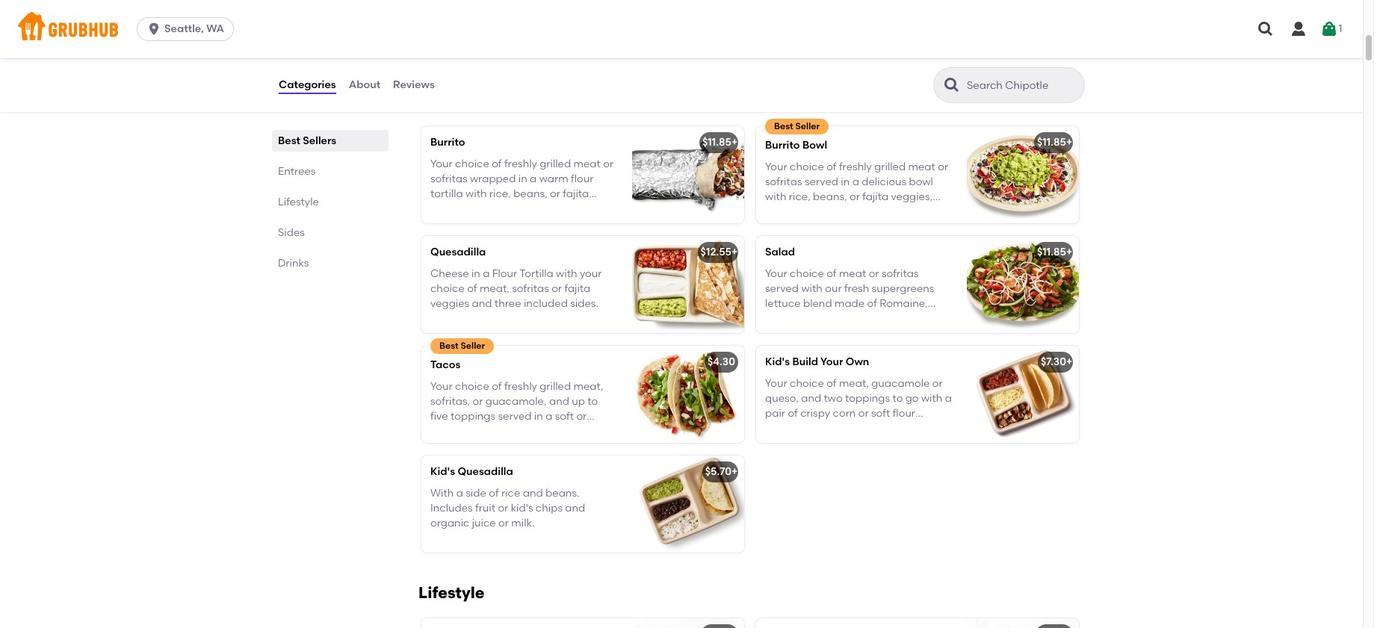 Task type: describe. For each thing, give the bounding box(es) containing it.
categories
[[279, 78, 336, 91]]

with left rice,
[[765, 191, 787, 203]]

cheese in a flour tortilla with your choice of meat, sofritas or fajita veggies and three included sides.
[[430, 267, 602, 310]]

guacamole
[[872, 377, 930, 390]]

in inside "your choice of freshly grilled meat, sofritas, or guacamole, and up to five toppings served in a soft or hard-shell tortilla."
[[534, 410, 543, 423]]

bowl
[[909, 176, 933, 188]]

guac,
[[852, 206, 880, 219]]

kid's quesadilla
[[430, 466, 513, 479]]

$11.85 + for salad
[[1037, 246, 1073, 259]]

or inside cheese in a flour tortilla with your choice of meat, sofritas or fajita veggies and three included sides.
[[552, 282, 562, 295]]

sides
[[278, 226, 305, 239]]

1 svg image from the left
[[1257, 20, 1275, 38]]

kid's build your own
[[765, 356, 869, 369]]

of inside cheese in a flour tortilla with your choice of meat, sofritas or fajita veggies and three included sides.
[[467, 282, 477, 295]]

tacos
[[430, 359, 461, 372]]

pair
[[765, 407, 785, 420]]

0 horizontal spatial best
[[278, 135, 300, 147]]

and inside "your choice of freshly grilled meat, sofritas, or guacamole, and up to five toppings served in a soft or hard-shell tortilla."
[[549, 395, 569, 408]]

seller for burrito bowl
[[796, 121, 820, 132]]

cheese
[[430, 267, 469, 280]]

guacamole,
[[486, 395, 547, 408]]

two
[[824, 392, 843, 405]]

reviews
[[393, 78, 435, 91]]

to inside "your choice of freshly grilled meat, sofritas, or guacamole, and up to five toppings served in a soft or hard-shell tortilla."
[[588, 395, 598, 408]]

juice inside "with a side of rice and beans. includes fruit or kid's chips and organic juice or milk."
[[472, 517, 496, 530]]

of inside "your choice of freshly grilled meat, sofritas, or guacamole, and up to five toppings served in a soft or hard-shell tortilla."
[[492, 380, 502, 393]]

with a side of rice and beans. includes fruit or kid's chips and organic juice or milk.
[[430, 487, 585, 530]]

includes
[[430, 502, 473, 515]]

veggies,
[[891, 191, 933, 203]]

seattle, wa
[[164, 22, 224, 35]]

chips inside "with a side of rice and beans. includes fruit or kid's chips and organic juice or milk."
[[536, 502, 563, 515]]

milk. inside your choice of meat, guacamole or queso, and two toppings to go with a pair of crispy corn or soft flour tortillas.includes fruit or kid's chips and organic juice or milk.
[[869, 438, 892, 450]]

best for tacos
[[439, 341, 459, 351]]

sofritas,
[[430, 395, 470, 408]]

$11.85 for salad
[[1037, 246, 1066, 259]]

meat, inside "your choice of freshly grilled meat, sofritas, or guacamole, and up to five toppings served in a soft or hard-shell tortilla."
[[574, 380, 603, 393]]

$11.85 + for burrito
[[702, 136, 738, 149]]

and right rice
[[523, 487, 543, 500]]

sofritas inside cheese in a flour tortilla with your choice of meat, sofritas or fajita veggies and three included sides.
[[512, 282, 549, 295]]

seattle,
[[164, 22, 204, 35]]

and inside your choice of freshly grilled meat or sofritas served in a delicious bowl with rice, beans, or fajita veggies, and topped with guac, salsa, queso blanco, sour cream or cheese.
[[765, 206, 785, 219]]

and down beans.
[[565, 502, 585, 515]]

to inside your choice of meat, guacamole or queso, and two toppings to go with a pair of crispy corn or soft flour tortillas.includes fruit or kid's chips and organic juice or milk.
[[893, 392, 903, 405]]

Search Chipotle search field
[[966, 78, 1080, 93]]

svg image inside seattle, wa button
[[147, 22, 162, 37]]

seller for tacos
[[461, 341, 485, 351]]

reviews button
[[392, 58, 436, 112]]

a inside your choice of meat, guacamole or queso, and two toppings to go with a pair of crispy corn or soft flour tortillas.includes fruit or kid's chips and organic juice or milk.
[[945, 392, 952, 405]]

and up crispy
[[801, 392, 821, 405]]

main navigation navigation
[[0, 0, 1363, 58]]

included
[[524, 298, 568, 310]]

your for your choice of freshly grilled meat, sofritas, or guacamole, and up to five toppings served in a soft or hard-shell tortilla.
[[430, 380, 453, 393]]

served inside "your choice of freshly grilled meat, sofritas, or guacamole, and up to five toppings served in a soft or hard-shell tortilla."
[[498, 410, 532, 423]]

best seller for tacos
[[439, 341, 485, 351]]

choice inside cheese in a flour tortilla with your choice of meat, sofritas or fajita veggies and three included sides.
[[430, 282, 465, 295]]

build
[[793, 356, 818, 369]]

+ for kid's build your own
[[1066, 356, 1073, 369]]

with
[[430, 487, 454, 500]]

1 button
[[1321, 16, 1343, 43]]

flour
[[893, 407, 916, 420]]

soft inside "your choice of freshly grilled meat, sofritas, or guacamole, and up to five toppings served in a soft or hard-shell tortilla."
[[555, 410, 574, 423]]

rice
[[501, 487, 520, 500]]

and inside cheese in a flour tortilla with your choice of meat, sofritas or fajita veggies and three included sides.
[[472, 298, 492, 310]]

0 vertical spatial entrees
[[419, 91, 477, 110]]

search icon image
[[943, 76, 961, 94]]

five
[[430, 410, 448, 423]]

soft inside your choice of meat, guacamole or queso, and two toppings to go with a pair of crispy corn or soft flour tortillas.includes fruit or kid's chips and organic juice or milk.
[[871, 407, 890, 420]]

$12.55
[[701, 246, 732, 259]]

quesadilla image
[[632, 236, 744, 334]]

$7.30 +
[[1041, 356, 1073, 369]]

a inside cheese in a flour tortilla with your choice of meat, sofritas or fajita veggies and three included sides.
[[483, 267, 490, 280]]

in inside cheese in a flour tortilla with your choice of meat, sofritas or fajita veggies and three included sides.
[[472, 267, 480, 280]]

salad
[[765, 246, 795, 259]]

choice for your choice of freshly grilled meat, sofritas, or guacamole, and up to five toppings served in a soft or hard-shell tortilla.
[[455, 380, 489, 393]]

toppings inside your choice of meat, guacamole or queso, and two toppings to go with a pair of crispy corn or soft flour tortillas.includes fruit or kid's chips and organic juice or milk.
[[845, 392, 890, 405]]

up
[[572, 395, 585, 408]]

grilled for meat
[[875, 160, 906, 173]]

wa
[[206, 22, 224, 35]]

seattle, wa button
[[137, 17, 240, 41]]

queso
[[914, 206, 945, 219]]

1
[[1339, 22, 1343, 35]]

best sellers
[[278, 135, 336, 147]]

+ for kid's quesadilla
[[732, 466, 738, 479]]

topped
[[788, 206, 825, 219]]

bowl
[[803, 139, 827, 152]]

veggies
[[430, 298, 469, 310]]

with inside cheese in a flour tortilla with your choice of meat, sofritas or fajita veggies and three included sides.
[[556, 267, 577, 280]]

chips inside your choice of meat, guacamole or queso, and two toppings to go with a pair of crispy corn or soft flour tortillas.includes fruit or kid's chips and organic juice or milk.
[[912, 423, 939, 435]]

kid's build your own image
[[967, 346, 1079, 443]]

your for your choice of freshly grilled meat or sofritas served in a delicious bowl with rice, beans, or fajita veggies, and topped with guac, salsa, queso blanco, sour cream or cheese.
[[765, 160, 787, 173]]

drinks
[[278, 257, 309, 270]]

a inside your choice of freshly grilled meat or sofritas served in a delicious bowl with rice, beans, or fajita veggies, and topped with guac, salsa, queso blanco, sour cream or cheese.
[[852, 176, 859, 188]]

burrito bowl
[[765, 139, 827, 152]]

crispy
[[800, 407, 830, 420]]

toppings inside "your choice of freshly grilled meat, sofritas, or guacamole, and up to five toppings served in a soft or hard-shell tortilla."
[[451, 410, 496, 423]]

flour
[[492, 267, 517, 280]]

fajita inside cheese in a flour tortilla with your choice of meat, sofritas or fajita veggies and three included sides.
[[565, 282, 591, 295]]

served inside your choice of freshly grilled meat or sofritas served in a delicious bowl with rice, beans, or fajita veggies, and topped with guac, salsa, queso blanco, sour cream or cheese.
[[805, 176, 839, 188]]



Task type: locate. For each thing, give the bounding box(es) containing it.
beans.
[[546, 487, 580, 500]]

choice inside your choice of meat, guacamole or queso, and two toppings to go with a pair of crispy corn or soft flour tortillas.includes fruit or kid's chips and organic juice or milk.
[[790, 377, 824, 390]]

1 vertical spatial kid's
[[511, 502, 533, 515]]

own
[[846, 356, 869, 369]]

seller up bowl
[[796, 121, 820, 132]]

fruit inside "with a side of rice and beans. includes fruit or kid's chips and organic juice or milk."
[[475, 502, 496, 515]]

0 horizontal spatial served
[[498, 410, 532, 423]]

1 horizontal spatial milk.
[[869, 438, 892, 450]]

your left "own"
[[821, 356, 843, 369]]

0 vertical spatial chips
[[912, 423, 939, 435]]

kid's down rice
[[511, 502, 533, 515]]

with up cream
[[828, 206, 849, 219]]

grilled inside "your choice of freshly grilled meat, sofritas, or guacamole, and up to five toppings served in a soft or hard-shell tortilla."
[[540, 380, 571, 393]]

in
[[841, 176, 850, 188], [472, 267, 480, 280], [534, 410, 543, 423]]

1 vertical spatial organic
[[430, 517, 470, 530]]

tortillas.includes
[[765, 423, 849, 435]]

a left flour
[[483, 267, 490, 280]]

of up veggies
[[467, 282, 477, 295]]

freshly inside your choice of freshly grilled meat or sofritas served in a delicious bowl with rice, beans, or fajita veggies, and topped with guac, salsa, queso blanco, sour cream or cheese.
[[839, 160, 872, 173]]

kid's for kid's quesadilla
[[430, 466, 455, 479]]

fajita up sides.
[[565, 282, 591, 295]]

a inside "with a side of rice and beans. includes fruit or kid's chips and organic juice or milk."
[[456, 487, 463, 500]]

1 horizontal spatial in
[[534, 410, 543, 423]]

0 horizontal spatial svg image
[[1257, 20, 1275, 38]]

chips down beans.
[[536, 502, 563, 515]]

choice up sofritas,
[[455, 380, 489, 393]]

rice,
[[789, 191, 811, 203]]

your choice of meat, guacamole or queso, and two toppings to go with a pair of crispy corn or soft flour tortillas.includes fruit or kid's chips and organic juice or milk.
[[765, 377, 952, 450]]

fajita down delicious on the top of page
[[863, 191, 889, 203]]

a left delicious on the top of page
[[852, 176, 859, 188]]

1 horizontal spatial fajita
[[863, 191, 889, 203]]

a down guacamole,
[[546, 410, 553, 423]]

cream
[[830, 221, 863, 234]]

kid's down flour
[[887, 423, 909, 435]]

0 horizontal spatial entrees
[[278, 165, 316, 178]]

meat, inside cheese in a flour tortilla with your choice of meat, sofritas or fajita veggies and three included sides.
[[480, 282, 510, 295]]

kid's quesadilla image
[[632, 456, 744, 553]]

$11.85 for burrito
[[702, 136, 732, 149]]

$5.70
[[705, 466, 732, 479]]

1 horizontal spatial seller
[[796, 121, 820, 132]]

toppings up shell
[[451, 410, 496, 423]]

your for your choice of meat, guacamole or queso, and two toppings to go with a pair of crispy corn or soft flour tortillas.includes fruit or kid's chips and organic juice or milk.
[[765, 377, 787, 390]]

best seller for burrito bowl
[[774, 121, 820, 132]]

0 vertical spatial milk.
[[869, 438, 892, 450]]

1 horizontal spatial sofritas
[[765, 176, 802, 188]]

beans,
[[813, 191, 847, 203]]

burrito for burrito
[[430, 136, 465, 149]]

with
[[765, 191, 787, 203], [828, 206, 849, 219], [556, 267, 577, 280], [921, 392, 943, 405]]

svg image left 1 button
[[1290, 20, 1308, 38]]

grilled up guacamole,
[[540, 380, 571, 393]]

grilled up delicious on the top of page
[[875, 160, 906, 173]]

your inside "your choice of freshly grilled meat, sofritas, or guacamole, and up to five toppings served in a soft or hard-shell tortilla."
[[430, 380, 453, 393]]

1 horizontal spatial freshly
[[839, 160, 872, 173]]

$4.30
[[708, 356, 735, 369]]

2 horizontal spatial in
[[841, 176, 850, 188]]

1 horizontal spatial fruit
[[852, 423, 872, 435]]

1 vertical spatial served
[[498, 410, 532, 423]]

milk. down rice
[[511, 517, 535, 530]]

sofritas up rice,
[[765, 176, 802, 188]]

milk.
[[869, 438, 892, 450], [511, 517, 535, 530]]

your choice of freshly grilled meat, sofritas, or guacamole, and up to five toppings served in a soft or hard-shell tortilla.
[[430, 380, 603, 438]]

your up 'queso,'
[[765, 377, 787, 390]]

0 vertical spatial grilled
[[875, 160, 906, 173]]

grilled inside your choice of freshly grilled meat or sofritas served in a delicious bowl with rice, beans, or fajita veggies, and topped with guac, salsa, queso blanco, sour cream or cheese.
[[875, 160, 906, 173]]

burrito bowl image
[[967, 127, 1079, 224]]

choice
[[790, 160, 824, 173], [430, 282, 465, 295], [790, 377, 824, 390], [455, 380, 489, 393]]

0 horizontal spatial meat,
[[480, 282, 510, 295]]

or
[[938, 160, 948, 173], [850, 191, 860, 203], [866, 221, 876, 234], [552, 282, 562, 295], [933, 377, 943, 390], [473, 395, 483, 408], [858, 407, 869, 420], [576, 410, 587, 423], [874, 423, 885, 435], [856, 438, 866, 450], [498, 502, 508, 515], [499, 517, 509, 530]]

0 horizontal spatial kid's
[[511, 502, 533, 515]]

side
[[466, 487, 486, 500]]

freshly up delicious on the top of page
[[839, 160, 872, 173]]

juice down corn at the right of the page
[[830, 438, 854, 450]]

about button
[[348, 58, 381, 112]]

milk. inside "with a side of rice and beans. includes fruit or kid's chips and organic juice or milk."
[[511, 517, 535, 530]]

your
[[765, 160, 787, 173], [821, 356, 843, 369], [765, 377, 787, 390], [430, 380, 453, 393]]

blanco,
[[765, 221, 803, 234]]

meat, inside your choice of meat, guacamole or queso, and two toppings to go with a pair of crispy corn or soft flour tortillas.includes fruit or kid's chips and organic juice or milk.
[[839, 377, 869, 390]]

served up beans,
[[805, 176, 839, 188]]

a inside "your choice of freshly grilled meat, sofritas, or guacamole, and up to five toppings served in a soft or hard-shell tortilla."
[[546, 410, 553, 423]]

in up beans,
[[841, 176, 850, 188]]

burrito for burrito bowl
[[765, 139, 800, 152]]

of right pair
[[788, 407, 798, 420]]

2 vertical spatial best
[[439, 341, 459, 351]]

best left sellers
[[278, 135, 300, 147]]

0 vertical spatial toppings
[[845, 392, 890, 405]]

1 horizontal spatial lifestyle
[[419, 584, 485, 603]]

1 vertical spatial grilled
[[540, 380, 571, 393]]

quesadilla up side
[[458, 466, 513, 479]]

0 vertical spatial quesadilla
[[430, 246, 486, 259]]

to right up
[[588, 395, 598, 408]]

your choice of freshly grilled meat or sofritas served in a delicious bowl with rice, beans, or fajita veggies, and topped with guac, salsa, queso blanco, sour cream or cheese.
[[765, 160, 948, 234]]

categories button
[[278, 58, 337, 112]]

juice down side
[[472, 517, 496, 530]]

entrees down reviews
[[419, 91, 477, 110]]

1 horizontal spatial kid's
[[765, 356, 790, 369]]

svg image
[[1290, 20, 1308, 38], [147, 22, 162, 37]]

fruit
[[852, 423, 872, 435], [475, 502, 496, 515]]

tacos image
[[632, 346, 744, 443]]

your up sofritas,
[[430, 380, 453, 393]]

hard-
[[430, 426, 459, 438]]

1 vertical spatial fruit
[[475, 502, 496, 515]]

choice down bowl
[[790, 160, 824, 173]]

your inside your choice of freshly grilled meat or sofritas served in a delicious bowl with rice, beans, or fajita veggies, and topped with guac, salsa, queso blanco, sour cream or cheese.
[[765, 160, 787, 173]]

in inside your choice of freshly grilled meat or sofritas served in a delicious bowl with rice, beans, or fajita veggies, and topped with guac, salsa, queso blanco, sour cream or cheese.
[[841, 176, 850, 188]]

1 horizontal spatial meat,
[[574, 380, 603, 393]]

0 horizontal spatial soft
[[555, 410, 574, 423]]

a left side
[[456, 487, 463, 500]]

kid's
[[887, 423, 909, 435], [511, 502, 533, 515]]

wholesome bowl image
[[967, 619, 1079, 629]]

1 vertical spatial milk.
[[511, 517, 535, 530]]

0 vertical spatial juice
[[830, 438, 854, 450]]

0 horizontal spatial seller
[[461, 341, 485, 351]]

+ for quesadilla
[[732, 246, 738, 259]]

best seller
[[774, 121, 820, 132], [439, 341, 485, 351]]

burrito down reviews "button"
[[430, 136, 465, 149]]

freshly
[[839, 160, 872, 173], [504, 380, 537, 393]]

0 vertical spatial best
[[774, 121, 793, 132]]

0 vertical spatial lifestyle
[[278, 196, 319, 209]]

soft down up
[[555, 410, 574, 423]]

cheese.
[[879, 221, 918, 234]]

0 vertical spatial kid's
[[765, 356, 790, 369]]

1 vertical spatial quesadilla
[[458, 466, 513, 479]]

1 horizontal spatial organic
[[788, 438, 827, 450]]

choice for your choice of freshly grilled meat or sofritas served in a delicious bowl with rice, beans, or fajita veggies, and topped with guac, salsa, queso blanco, sour cream or cheese.
[[790, 160, 824, 173]]

of
[[827, 160, 837, 173], [467, 282, 477, 295], [827, 377, 837, 390], [492, 380, 502, 393], [788, 407, 798, 420], [489, 487, 499, 500]]

best seller up "tacos"
[[439, 341, 485, 351]]

and down pair
[[765, 438, 785, 450]]

about
[[349, 78, 380, 91]]

0 horizontal spatial organic
[[430, 517, 470, 530]]

delicious
[[862, 176, 907, 188]]

your
[[580, 267, 602, 280]]

2 horizontal spatial best
[[774, 121, 793, 132]]

kid's up with at bottom left
[[430, 466, 455, 479]]

queso,
[[765, 392, 799, 405]]

1 horizontal spatial best seller
[[774, 121, 820, 132]]

0 horizontal spatial fruit
[[475, 502, 496, 515]]

kid's inside "with a side of rice and beans. includes fruit or kid's chips and organic juice or milk."
[[511, 502, 533, 515]]

grilled
[[875, 160, 906, 173], [540, 380, 571, 393]]

best up "tacos"
[[439, 341, 459, 351]]

a right go
[[945, 392, 952, 405]]

best up the burrito bowl
[[774, 121, 793, 132]]

toppings up corn at the right of the page
[[845, 392, 890, 405]]

organic inside "with a side of rice and beans. includes fruit or kid's chips and organic juice or milk."
[[430, 517, 470, 530]]

0 vertical spatial seller
[[796, 121, 820, 132]]

1 horizontal spatial entrees
[[419, 91, 477, 110]]

and left up
[[549, 395, 569, 408]]

balanced macros bowl image
[[632, 619, 744, 629]]

2 vertical spatial in
[[534, 410, 543, 423]]

fruit inside your choice of meat, guacamole or queso, and two toppings to go with a pair of crispy corn or soft flour tortillas.includes fruit or kid's chips and organic juice or milk.
[[852, 423, 872, 435]]

toppings
[[845, 392, 890, 405], [451, 410, 496, 423]]

of up guacamole,
[[492, 380, 502, 393]]

1 vertical spatial juice
[[472, 517, 496, 530]]

freshly for and
[[504, 380, 537, 393]]

salsa,
[[883, 206, 912, 219]]

1 vertical spatial best
[[278, 135, 300, 147]]

sofritas down tortilla
[[512, 282, 549, 295]]

milk. down guacamole
[[869, 438, 892, 450]]

1 horizontal spatial kid's
[[887, 423, 909, 435]]

0 horizontal spatial fajita
[[565, 282, 591, 295]]

meat
[[908, 160, 936, 173]]

best for burrito bowl
[[774, 121, 793, 132]]

soft left flour
[[871, 407, 890, 420]]

1 vertical spatial toppings
[[451, 410, 496, 423]]

quesadilla
[[430, 246, 486, 259], [458, 466, 513, 479]]

sofritas
[[765, 176, 802, 188], [512, 282, 549, 295]]

0 vertical spatial freshly
[[839, 160, 872, 173]]

1 vertical spatial kid's
[[430, 466, 455, 479]]

and
[[765, 206, 785, 219], [472, 298, 492, 310], [801, 392, 821, 405], [549, 395, 569, 408], [765, 438, 785, 450], [523, 487, 543, 500], [565, 502, 585, 515]]

organic inside your choice of meat, guacamole or queso, and two toppings to go with a pair of crispy corn or soft flour tortillas.includes fruit or kid's chips and organic juice or milk.
[[788, 438, 827, 450]]

$12.55 +
[[701, 246, 738, 259]]

meat,
[[480, 282, 510, 295], [839, 377, 869, 390], [574, 380, 603, 393]]

0 vertical spatial sofritas
[[765, 176, 802, 188]]

1 horizontal spatial toppings
[[845, 392, 890, 405]]

1 vertical spatial best seller
[[439, 341, 485, 351]]

choice down cheese
[[430, 282, 465, 295]]

1 vertical spatial sofritas
[[512, 282, 549, 295]]

$11.85 +
[[702, 136, 738, 149], [1037, 136, 1073, 149], [1037, 246, 1073, 259]]

0 vertical spatial served
[[805, 176, 839, 188]]

freshly for in
[[839, 160, 872, 173]]

$11.85
[[702, 136, 732, 149], [1037, 136, 1066, 149], [1037, 246, 1066, 259]]

best seller up the burrito bowl
[[774, 121, 820, 132]]

sour
[[806, 221, 827, 234]]

meat, up up
[[574, 380, 603, 393]]

of inside your choice of freshly grilled meat or sofritas served in a delicious bowl with rice, beans, or fajita veggies, and topped with guac, salsa, queso blanco, sour cream or cheese.
[[827, 160, 837, 173]]

0 vertical spatial fajita
[[863, 191, 889, 203]]

2 horizontal spatial meat,
[[839, 377, 869, 390]]

0 horizontal spatial burrito
[[430, 136, 465, 149]]

freshly up guacamole,
[[504, 380, 537, 393]]

1 vertical spatial seller
[[461, 341, 485, 351]]

with left the your
[[556, 267, 577, 280]]

organic down tortillas.includes
[[788, 438, 827, 450]]

organic
[[788, 438, 827, 450], [430, 517, 470, 530]]

with right go
[[921, 392, 943, 405]]

in right cheese
[[472, 267, 480, 280]]

0 vertical spatial fruit
[[852, 423, 872, 435]]

shell
[[459, 426, 481, 438]]

1 vertical spatial chips
[[536, 502, 563, 515]]

0 horizontal spatial best seller
[[439, 341, 485, 351]]

+ for salad
[[1066, 246, 1073, 259]]

1 horizontal spatial to
[[893, 392, 903, 405]]

1 horizontal spatial svg image
[[1321, 20, 1339, 38]]

0 vertical spatial best seller
[[774, 121, 820, 132]]

chips down flour
[[912, 423, 939, 435]]

corn
[[833, 407, 856, 420]]

and up blanco,
[[765, 206, 785, 219]]

1 vertical spatial lifestyle
[[419, 584, 485, 603]]

$7.30
[[1041, 356, 1066, 369]]

1 horizontal spatial burrito
[[765, 139, 800, 152]]

0 horizontal spatial to
[[588, 395, 598, 408]]

meat, down "own"
[[839, 377, 869, 390]]

quesadilla up cheese
[[430, 246, 486, 259]]

in down guacamole,
[[534, 410, 543, 423]]

seller
[[796, 121, 820, 132], [461, 341, 485, 351]]

sides.
[[570, 298, 599, 310]]

grilled for meat,
[[540, 380, 571, 393]]

of inside "with a side of rice and beans. includes fruit or kid's chips and organic juice or milk."
[[489, 487, 499, 500]]

sofritas inside your choice of freshly grilled meat or sofritas served in a delicious bowl with rice, beans, or fajita veggies, and topped with guac, salsa, queso blanco, sour cream or cheese.
[[765, 176, 802, 188]]

and left three
[[472, 298, 492, 310]]

0 horizontal spatial svg image
[[147, 22, 162, 37]]

0 horizontal spatial grilled
[[540, 380, 571, 393]]

freshly inside "your choice of freshly grilled meat, sofritas, or guacamole, and up to five toppings served in a soft or hard-shell tortilla."
[[504, 380, 537, 393]]

fruit down side
[[475, 502, 496, 515]]

fruit down corn at the right of the page
[[852, 423, 872, 435]]

svg image
[[1257, 20, 1275, 38], [1321, 20, 1339, 38]]

served down guacamole,
[[498, 410, 532, 423]]

to
[[893, 392, 903, 405], [588, 395, 598, 408]]

choice inside "your choice of freshly grilled meat, sofritas, or guacamole, and up to five toppings served in a soft or hard-shell tortilla."
[[455, 380, 489, 393]]

entrees down the best sellers
[[278, 165, 316, 178]]

1 horizontal spatial soft
[[871, 407, 890, 420]]

1 horizontal spatial best
[[439, 341, 459, 351]]

svg image left seattle,
[[147, 22, 162, 37]]

kid's left build
[[765, 356, 790, 369]]

1 horizontal spatial served
[[805, 176, 839, 188]]

choice inside your choice of freshly grilled meat or sofritas served in a delicious bowl with rice, beans, or fajita veggies, and topped with guac, salsa, queso blanco, sour cream or cheese.
[[790, 160, 824, 173]]

1 vertical spatial in
[[472, 267, 480, 280]]

1 vertical spatial freshly
[[504, 380, 537, 393]]

1 horizontal spatial juice
[[830, 438, 854, 450]]

burrito
[[430, 136, 465, 149], [765, 139, 800, 152]]

salad image
[[967, 236, 1079, 334]]

organic down includes
[[430, 517, 470, 530]]

0 horizontal spatial sofritas
[[512, 282, 549, 295]]

kid's inside your choice of meat, guacamole or queso, and two toppings to go with a pair of crispy corn or soft flour tortillas.includes fruit or kid's chips and organic juice or milk.
[[887, 423, 909, 435]]

1 horizontal spatial chips
[[912, 423, 939, 435]]

svg image inside 1 button
[[1321, 20, 1339, 38]]

0 vertical spatial organic
[[788, 438, 827, 450]]

0 horizontal spatial freshly
[[504, 380, 537, 393]]

lifestyle
[[278, 196, 319, 209], [419, 584, 485, 603]]

of left rice
[[489, 487, 499, 500]]

juice inside your choice of meat, guacamole or queso, and two toppings to go with a pair of crispy corn or soft flour tortillas.includes fruit or kid's chips and organic juice or milk.
[[830, 438, 854, 450]]

sellers
[[303, 135, 336, 147]]

0 horizontal spatial kid's
[[430, 466, 455, 479]]

seller down veggies
[[461, 341, 485, 351]]

burrito left bowl
[[765, 139, 800, 152]]

0 horizontal spatial milk.
[[511, 517, 535, 530]]

0 horizontal spatial juice
[[472, 517, 496, 530]]

chips
[[912, 423, 939, 435], [536, 502, 563, 515]]

tortilla.
[[484, 426, 519, 438]]

0 vertical spatial kid's
[[887, 423, 909, 435]]

0 vertical spatial in
[[841, 176, 850, 188]]

1 vertical spatial entrees
[[278, 165, 316, 178]]

burrito image
[[632, 127, 744, 224]]

fajita inside your choice of freshly grilled meat or sofritas served in a delicious bowl with rice, beans, or fajita veggies, and topped with guac, salsa, queso blanco, sour cream or cheese.
[[863, 191, 889, 203]]

choice for your choice of meat, guacamole or queso, and two toppings to go with a pair of crispy corn or soft flour tortillas.includes fruit or kid's chips and organic juice or milk.
[[790, 377, 824, 390]]

0 horizontal spatial chips
[[536, 502, 563, 515]]

kid's
[[765, 356, 790, 369], [430, 466, 455, 479]]

best
[[774, 121, 793, 132], [278, 135, 300, 147], [439, 341, 459, 351]]

three
[[495, 298, 521, 310]]

2 svg image from the left
[[1321, 20, 1339, 38]]

with inside your choice of meat, guacamole or queso, and two toppings to go with a pair of crispy corn or soft flour tortillas.includes fruit or kid's chips and organic juice or milk.
[[921, 392, 943, 405]]

your down the burrito bowl
[[765, 160, 787, 173]]

entrees
[[419, 91, 477, 110], [278, 165, 316, 178]]

+
[[732, 136, 738, 149], [1066, 136, 1073, 149], [732, 246, 738, 259], [1066, 246, 1073, 259], [1066, 356, 1073, 369], [732, 466, 738, 479]]

tortilla
[[520, 267, 554, 280]]

$5.70 +
[[705, 466, 738, 479]]

of down bowl
[[827, 160, 837, 173]]

1 vertical spatial fajita
[[565, 282, 591, 295]]

of up two
[[827, 377, 837, 390]]

1 horizontal spatial grilled
[[875, 160, 906, 173]]

meat, down flour
[[480, 282, 510, 295]]

+ for burrito
[[732, 136, 738, 149]]

0 horizontal spatial toppings
[[451, 410, 496, 423]]

kid's for kid's build your own
[[765, 356, 790, 369]]

choice down build
[[790, 377, 824, 390]]

0 horizontal spatial lifestyle
[[278, 196, 319, 209]]

0 horizontal spatial in
[[472, 267, 480, 280]]

go
[[906, 392, 919, 405]]

a
[[852, 176, 859, 188], [483, 267, 490, 280], [945, 392, 952, 405], [546, 410, 553, 423], [456, 487, 463, 500]]

to left go
[[893, 392, 903, 405]]

1 horizontal spatial svg image
[[1290, 20, 1308, 38]]

your inside your choice of meat, guacamole or queso, and two toppings to go with a pair of crispy corn or soft flour tortillas.includes fruit or kid's chips and organic juice or milk.
[[765, 377, 787, 390]]



Task type: vqa. For each thing, say whether or not it's contained in the screenshot.
STUFFED inside the crust flavor epic stuffed crust select one
no



